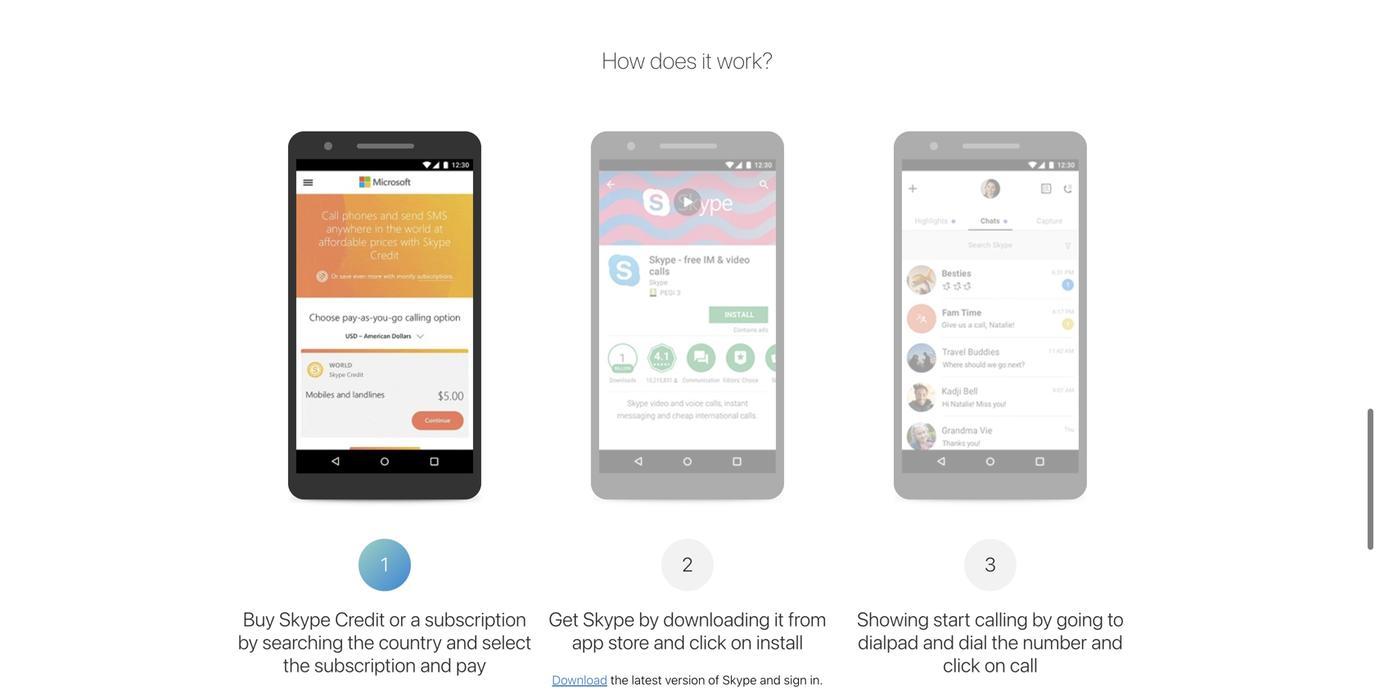 Task type: vqa. For each thing, say whether or not it's contained in the screenshot.
3 on the bottom right
yes



Task type: describe. For each thing, give the bounding box(es) containing it.
number
[[1023, 631, 1087, 654]]

and up pay
[[446, 631, 478, 654]]

get
[[549, 608, 579, 631]]

and inside get skype by downloading it from app store and click on install
[[654, 631, 685, 654]]

sign
[[784, 673, 807, 687]]

showing start calling by going to dialpad and dial the number and click on call
[[857, 608, 1124, 677]]

the down credit
[[348, 631, 374, 654]]

in.
[[810, 673, 823, 687]]

app
[[572, 631, 604, 654]]

a
[[410, 608, 420, 631]]

buy skype credit or a subscription by searching the country and select the subscription and pay image
[[296, 159, 473, 474]]

download link
[[552, 673, 607, 687]]

click inside get skype by downloading it from app store and click on install
[[689, 631, 727, 654]]

the down searching
[[283, 654, 310, 677]]

showing
[[857, 608, 929, 631]]

work?
[[717, 47, 773, 74]]

by inside buy skype credit or a subscription by searching the country and select the subscription and pay
[[238, 631, 258, 654]]

from
[[788, 608, 826, 631]]

version
[[665, 673, 705, 687]]

going
[[1057, 608, 1103, 631]]

pay
[[456, 654, 486, 677]]

and left sign
[[760, 673, 781, 687]]

showing start calling by going to dialpad and dial the number and click on call image
[[902, 159, 1079, 474]]

downloading
[[663, 608, 770, 631]]

2 horizontal spatial skype
[[723, 673, 757, 687]]

it inside get skype by downloading it from app store and click on install
[[774, 608, 784, 631]]

the left latest
[[611, 673, 629, 687]]

install
[[756, 631, 803, 654]]

select
[[482, 631, 532, 654]]

1
[[381, 553, 389, 576]]

latest
[[632, 673, 662, 687]]

dial
[[959, 631, 987, 654]]

dialpad
[[858, 631, 919, 654]]

get skype by downloading it from app store and click on install
[[549, 608, 826, 654]]

start
[[933, 608, 971, 631]]



Task type: locate. For each thing, give the bounding box(es) containing it.
on inside showing start calling by going to dialpad and dial the number and click on call
[[985, 654, 1006, 677]]

skype up store
[[583, 608, 635, 631]]

and
[[446, 631, 478, 654], [654, 631, 685, 654], [923, 631, 954, 654], [1091, 631, 1123, 654], [420, 654, 452, 677], [760, 673, 781, 687]]

0 horizontal spatial subscription
[[314, 654, 416, 677]]

0 horizontal spatial click
[[689, 631, 727, 654]]

and down start
[[923, 631, 954, 654]]

1 horizontal spatial it
[[774, 608, 784, 631]]

0 horizontal spatial by
[[238, 631, 258, 654]]

on left call
[[985, 654, 1006, 677]]

download
[[552, 673, 607, 687]]

and down to
[[1091, 631, 1123, 654]]

1 vertical spatial it
[[774, 608, 784, 631]]

or
[[389, 608, 406, 631]]

skype
[[279, 608, 331, 631], [583, 608, 635, 631], [723, 673, 757, 687]]

on down "downloading"
[[731, 631, 752, 654]]

how does it work?
[[602, 47, 773, 74]]

skype up searching
[[279, 608, 331, 631]]

by up store
[[639, 608, 659, 631]]

2 horizontal spatial by
[[1032, 608, 1052, 631]]

subscription down credit
[[314, 654, 416, 677]]

to
[[1108, 608, 1124, 631]]

of
[[708, 673, 719, 687]]

by inside get skype by downloading it from app store and click on install
[[639, 608, 659, 631]]

1 horizontal spatial by
[[639, 608, 659, 631]]

the down calling
[[992, 631, 1019, 654]]

buy
[[243, 608, 275, 631]]

click inside showing start calling by going to dialpad and dial the number and click on call
[[943, 654, 980, 677]]

1 vertical spatial subscription
[[314, 654, 416, 677]]

0 vertical spatial it
[[702, 47, 712, 74]]

skype inside buy skype credit or a subscription by searching the country and select the subscription and pay
[[279, 608, 331, 631]]

call
[[1010, 654, 1038, 677]]

1 horizontal spatial skype
[[583, 608, 635, 631]]

country
[[379, 631, 442, 654]]

1 horizontal spatial subscription
[[425, 608, 526, 631]]

by up number at the right bottom
[[1032, 608, 1052, 631]]

how
[[602, 47, 645, 74]]

0 horizontal spatial on
[[731, 631, 752, 654]]

by down buy
[[238, 631, 258, 654]]

store
[[608, 631, 649, 654]]

3
[[985, 553, 996, 576]]

subscription up select on the left bottom of page
[[425, 608, 526, 631]]

on
[[731, 631, 752, 654], [985, 654, 1006, 677]]

0 horizontal spatial skype
[[279, 608, 331, 631]]

on inside get skype by downloading it from app store and click on install
[[731, 631, 752, 654]]

by
[[639, 608, 659, 631], [1032, 608, 1052, 631], [238, 631, 258, 654]]

it
[[702, 47, 712, 74], [774, 608, 784, 631]]

and down country
[[420, 654, 452, 677]]

credit
[[335, 608, 385, 631]]

1 horizontal spatial click
[[943, 654, 980, 677]]

calling
[[975, 608, 1028, 631]]

skype for store
[[583, 608, 635, 631]]

searching
[[262, 631, 343, 654]]

skype for searching
[[279, 608, 331, 631]]

1 horizontal spatial on
[[985, 654, 1006, 677]]

skype inside get skype by downloading it from app store and click on install
[[583, 608, 635, 631]]

subscription
[[425, 608, 526, 631], [314, 654, 416, 677]]

get skype by downloading it from app store and click on install image
[[599, 159, 776, 474]]

and right store
[[654, 631, 685, 654]]

does
[[650, 47, 697, 74]]

click down "downloading"
[[689, 631, 727, 654]]

click down dial at bottom right
[[943, 654, 980, 677]]

0 vertical spatial subscription
[[425, 608, 526, 631]]

buy skype credit or a subscription by searching the country and select the subscription and pay
[[238, 608, 532, 677]]

it right does
[[702, 47, 712, 74]]

by inside showing start calling by going to dialpad and dial the number and click on call
[[1032, 608, 1052, 631]]

the
[[348, 631, 374, 654], [992, 631, 1019, 654], [283, 654, 310, 677], [611, 673, 629, 687]]

skype right of
[[723, 673, 757, 687]]

it up install
[[774, 608, 784, 631]]

the inside showing start calling by going to dialpad and dial the number and click on call
[[992, 631, 1019, 654]]

download the latest version of skype and sign in.
[[552, 673, 823, 687]]

0 horizontal spatial it
[[702, 47, 712, 74]]

2
[[682, 553, 693, 576]]

click
[[689, 631, 727, 654], [943, 654, 980, 677]]



